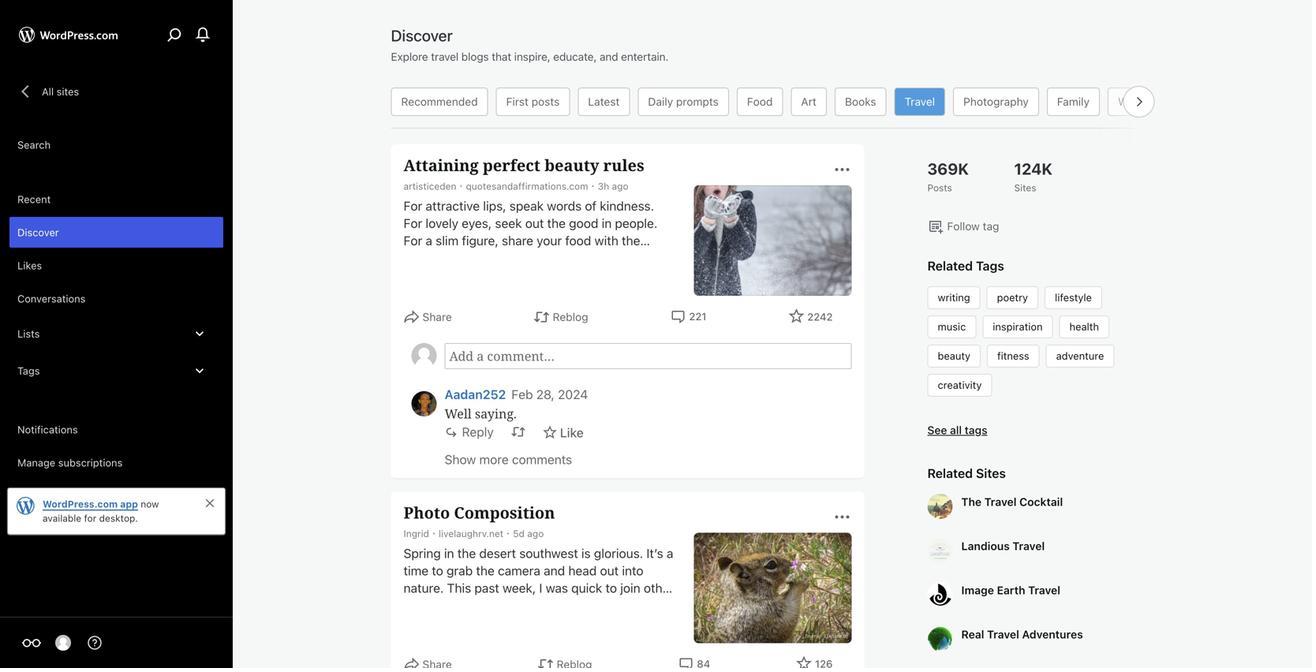 Task type: locate. For each thing, give the bounding box(es) containing it.
the down the people.
[[622, 233, 641, 248]]

1 vertical spatial camera
[[528, 598, 570, 613]]

reblog
[[553, 311, 589, 324]]

0 vertical spatial available
[[519, 355, 568, 370]]

0 horizontal spatial walk
[[404, 320, 429, 335]]

in left it,
[[404, 390, 414, 405]]

poise,
[[426, 303, 460, 318]]

· up 'attractive'
[[460, 179, 463, 192]]

related down see all tags
[[928, 466, 973, 481]]

beauty
[[545, 154, 600, 176], [938, 350, 971, 362]]

0 vertical spatial is
[[506, 355, 515, 370]]

sites up the travel cocktail at the right bottom
[[976, 466, 1006, 481]]

tags up poetry link
[[976, 259, 1005, 274]]

comments
[[512, 452, 572, 467]]

available inside now available for desktop.
[[43, 513, 81, 524]]

1 horizontal spatial of
[[535, 442, 547, 457]]

1 vertical spatial the
[[962, 496, 982, 509]]

saying.
[[475, 405, 517, 422]]

all
[[644, 355, 657, 370], [951, 424, 962, 437]]

0 horizontal spatial our
[[404, 407, 423, 422]]

2 horizontal spatial of
[[585, 199, 597, 214]]

for inside for poise, walk with the knowledge you'll never walk alone. … note this website is available for sale with all the content and products, if you are interested in it, do contact us with your offers here from our contact page. we leave you a tradition with a future. the tender loving care of human beings will never become obsolete. people even more than things have to be restored, renewed, revived, reclaimed and redeemed and redeemed and redeemed. never throw out anybody.
[[572, 355, 587, 370]]

members
[[404, 598, 458, 613]]

0 vertical spatial more
[[480, 452, 509, 467]]

spring
[[404, 546, 441, 561]]

toggle menu image
[[833, 160, 852, 179]]

local
[[498, 598, 525, 613]]

2 horizontal spatial for
[[601, 598, 617, 613]]

and down website
[[473, 372, 494, 387]]

1 horizontal spatial out
[[526, 216, 544, 231]]

likes
[[17, 260, 42, 272]]

1 vertical spatial of
[[535, 442, 547, 457]]

1 vertical spatial never
[[404, 459, 436, 474]]

tags
[[965, 424, 988, 437]]

1 horizontal spatial our
[[476, 598, 495, 613]]

app
[[120, 499, 138, 510]]

ago inside attaining perfect beauty rules artisticeden · quotesandaffirmations.com · 3h ago
[[612, 181, 629, 192]]

kindness.
[[600, 199, 654, 214]]

2 keyboard_arrow_down image from the top
[[192, 363, 208, 379]]

of right care
[[535, 442, 547, 457]]

search
[[17, 139, 51, 151]]

all up interested
[[644, 355, 657, 370]]

our
[[404, 407, 423, 422], [476, 598, 495, 613]]

1 vertical spatial discover
[[17, 227, 59, 238]]

attaining
[[404, 154, 479, 176]]

2 vertical spatial to
[[606, 581, 617, 596]]

Writing radio
[[1108, 88, 1165, 116]]

0 vertical spatial for
[[572, 355, 587, 370]]

camera down i
[[528, 598, 570, 613]]

tags down lists
[[17, 365, 40, 377]]

1 horizontal spatial discover
[[391, 26, 453, 45]]

first posts
[[507, 95, 560, 108]]

0 horizontal spatial tags
[[17, 365, 40, 377]]

available down the wordpress.com
[[43, 513, 81, 524]]

1 keyboard_arrow_down image from the top
[[192, 326, 208, 342]]

for down wordpress.com app on the bottom left of the page
[[84, 513, 97, 524]]

your left food
[[537, 233, 562, 248]]

sites for 124k
[[1015, 182, 1037, 193]]

0 vertical spatial out
[[526, 216, 544, 231]]

1 vertical spatial related
[[928, 466, 973, 481]]

3 for from the top
[[404, 233, 423, 248]]

is up products, on the bottom of the page
[[506, 355, 515, 370]]

never
[[640, 303, 672, 318], [404, 459, 436, 474]]

conversations link
[[9, 283, 223, 314]]

cocktail
[[1020, 496, 1063, 509]]

to left join
[[606, 581, 617, 596]]

discover down recent at left
[[17, 227, 59, 238]]

our up we
[[404, 407, 423, 422]]

1 horizontal spatial in
[[444, 546, 454, 561]]

a up loving
[[482, 424, 489, 439]]

keyboard_arrow_down image for tags
[[192, 363, 208, 379]]

never right you'll
[[640, 303, 672, 318]]

for left the lovely on the left top of the page
[[404, 216, 423, 231]]

products,
[[497, 372, 552, 387]]

available up 'if'
[[519, 355, 568, 370]]

camera up week,
[[498, 564, 541, 579]]

discover inside 'link'
[[17, 227, 59, 238]]

discover for discover explore travel blogs that inspire, educate, and entertain.
[[391, 26, 453, 45]]

sale
[[591, 355, 614, 370]]

sites for related
[[976, 466, 1006, 481]]

travel for real
[[988, 628, 1020, 641]]

books
[[845, 95, 877, 108]]

0 vertical spatial our
[[404, 407, 423, 422]]

0 vertical spatial keyboard_arrow_down image
[[192, 326, 208, 342]]

artisticeden link
[[404, 181, 457, 192]]

0 vertical spatial ago
[[612, 181, 629, 192]]

0 vertical spatial to
[[607, 476, 619, 491]]

related for related sites
[[928, 466, 973, 481]]

sites down "124k"
[[1015, 182, 1037, 193]]

aadan252 image
[[412, 392, 437, 417]]

1 vertical spatial our
[[476, 598, 495, 613]]

0 vertical spatial in
[[602, 216, 612, 231]]

option group
[[387, 88, 1169, 116]]

0 horizontal spatial sites
[[976, 466, 1006, 481]]

for left sale
[[572, 355, 587, 370]]

educate,
[[554, 50, 597, 63]]

will
[[634, 442, 652, 457]]

2 vertical spatial in
[[444, 546, 454, 561]]

0 horizontal spatial ago
[[528, 528, 544, 540]]

in inside photo composition ingrid · livelaughrv.net · 5d ago spring in the desert southwest is glorious. it's a time to grab the camera and head out into nature. this past week, i was quick to join other members of our local camera club for a photography outing.
[[444, 546, 454, 561]]

out inside for poise, walk with the knowledge you'll never walk alone. … note this website is available for sale with all the content and products, if you are interested in it, do contact us with your offers here from our contact page. we leave you a tradition with a future. the tender loving care of human beings will never become obsolete. people even more than things have to be restored, renewed, revived, reclaimed and redeemed and redeemed and redeemed. never throw out anybody.
[[477, 529, 495, 544]]

for attractive lips, speak words of kindness. for lovely eyes, seek out the good in people. for a slim figure, share your food with the hungry.
[[404, 199, 658, 266]]

more
[[480, 452, 509, 467], [477, 476, 506, 491]]

1 horizontal spatial beauty
[[938, 350, 971, 362]]

1 vertical spatial out
[[477, 529, 495, 544]]

you right 'if'
[[566, 372, 587, 387]]

travel left the cocktail
[[985, 496, 1017, 509]]

0 vertical spatial of
[[585, 199, 597, 214]]

travel for landious
[[1013, 540, 1045, 553]]

real
[[962, 628, 985, 641]]

follow
[[948, 220, 980, 233]]

1 vertical spatial your
[[541, 390, 567, 405]]

1 horizontal spatial redeemed
[[490, 511, 548, 526]]

0 vertical spatial sites
[[1015, 182, 1037, 193]]

other
[[644, 581, 674, 596]]

· left 5d
[[507, 527, 510, 540]]

travel for the
[[985, 496, 1017, 509]]

that
[[492, 50, 512, 63]]

is inside for poise, walk with the knowledge you'll never walk alone. … note this website is available for sale with all the content and products, if you are interested in it, do contact us with your offers here from our contact page. we leave you a tradition with a future. the tender loving care of human beings will never become obsolete. people even more than things have to be restored, renewed, revived, reclaimed and redeemed and redeemed and redeemed. never throw out anybody.
[[506, 355, 515, 370]]

5d ago link
[[513, 528, 544, 540]]

speak
[[510, 199, 544, 214]]

of up good
[[585, 199, 597, 214]]

Food radio
[[737, 88, 783, 116]]

1 vertical spatial beauty
[[938, 350, 971, 362]]

become
[[439, 459, 485, 474]]

greg robinson image
[[412, 343, 437, 369]]

our down past
[[476, 598, 495, 613]]

1 horizontal spatial walk
[[464, 303, 489, 318]]

to right time
[[432, 564, 443, 579]]

the up grab
[[458, 546, 476, 561]]

if
[[555, 372, 563, 387]]

1 vertical spatial for
[[84, 513, 97, 524]]

out inside photo composition ingrid · livelaughrv.net · 5d ago spring in the desert southwest is glorious. it's a time to grab the camera and head out into nature. this past week, i was quick to join other members of our local camera club for a photography outing.
[[600, 564, 619, 579]]

related up writing on the top
[[928, 259, 973, 274]]

reclaimed
[[563, 494, 619, 509]]

see all tags link
[[928, 422, 1141, 439]]

0 vertical spatial tags
[[976, 259, 1005, 274]]

group
[[412, 343, 852, 369]]

1 horizontal spatial sites
[[1015, 182, 1037, 193]]

ago right 3h
[[612, 181, 629, 192]]

0 horizontal spatial all
[[644, 355, 657, 370]]

keyboard_arrow_down image for lists
[[192, 326, 208, 342]]

notifications link
[[9, 414, 223, 445]]

0 vertical spatial beauty
[[545, 154, 600, 176]]

revived,
[[515, 494, 560, 509]]

loving
[[470, 442, 504, 457]]

2 redeemed from the left
[[490, 511, 548, 526]]

livelaughrv.net
[[439, 528, 504, 540]]

landious
[[962, 540, 1010, 553]]

2 vertical spatial out
[[600, 564, 619, 579]]

1 vertical spatial contact
[[426, 407, 470, 422]]

leave
[[425, 424, 455, 439]]

now available for desktop.
[[43, 499, 159, 524]]

walk up alone.
[[464, 303, 489, 318]]

of inside photo composition ingrid · livelaughrv.net · 5d ago spring in the desert southwest is glorious. it's a time to grab the camera and head out into nature. this past week, i was quick to join other members of our local camera club for a photography outing.
[[461, 598, 472, 613]]

the down words
[[548, 216, 566, 231]]

lovely
[[426, 216, 459, 231]]

contact up well saying.
[[451, 390, 494, 405]]

beauty link
[[938, 350, 971, 362]]

related
[[928, 259, 973, 274], [928, 466, 973, 481]]

out down speak
[[526, 216, 544, 231]]

travel right real
[[988, 628, 1020, 641]]

1 vertical spatial is
[[582, 546, 591, 561]]

Recommended radio
[[391, 88, 488, 116]]

0 vertical spatial walk
[[464, 303, 489, 318]]

never up people
[[404, 459, 436, 474]]

for
[[572, 355, 587, 370], [84, 513, 97, 524], [601, 598, 617, 613]]

posts
[[532, 95, 560, 108]]

369k
[[928, 159, 969, 178]]

page.
[[473, 407, 505, 422]]

contact up leave
[[426, 407, 470, 422]]

beauty down "music" on the right of page
[[938, 350, 971, 362]]

1 horizontal spatial available
[[519, 355, 568, 370]]

keyboard_arrow_down image
[[192, 326, 208, 342], [192, 363, 208, 379]]

1 vertical spatial keyboard_arrow_down image
[[192, 363, 208, 379]]

for down artisticeden link
[[404, 199, 423, 214]]

for up hungry.
[[404, 233, 423, 248]]

0 vertical spatial never
[[640, 303, 672, 318]]

even
[[446, 476, 474, 491]]

inspiration link
[[993, 321, 1043, 333]]

discover inside discover explore travel blogs that inspire, educate, and entertain.
[[391, 26, 453, 45]]

walk
[[464, 303, 489, 318], [404, 320, 429, 335]]

you
[[566, 372, 587, 387], [458, 424, 479, 439]]

0 vertical spatial all
[[644, 355, 657, 370]]

0 horizontal spatial you
[[458, 424, 479, 439]]

aadan252
[[445, 387, 506, 402]]

a up hungry.
[[426, 233, 433, 248]]

related sites
[[928, 466, 1006, 481]]

to left be
[[607, 476, 619, 491]]

28,
[[537, 387, 555, 402]]

human
[[550, 442, 589, 457]]

music
[[938, 321, 966, 333]]

1 vertical spatial walk
[[404, 320, 429, 335]]

1 vertical spatial in
[[404, 390, 414, 405]]

for right club at the left of page
[[601, 598, 617, 613]]

your inside for poise, walk with the knowledge you'll never walk alone. … note this website is available for sale with all the content and products, if you are interested in it, do contact us with your offers here from our contact page. we leave you a tradition with a future. the tender loving care of human beings will never become obsolete. people even more than things have to be restored, renewed, revived, reclaimed and redeemed and redeemed and redeemed. never throw out anybody.
[[541, 390, 567, 405]]

tags
[[976, 259, 1005, 274], [17, 365, 40, 377]]

poetry
[[998, 292, 1029, 304]]

0 horizontal spatial discover
[[17, 227, 59, 238]]

follow tag button
[[928, 218, 1000, 235]]

landious travel link
[[928, 538, 1141, 564]]

the down related sites
[[962, 496, 982, 509]]

0 horizontal spatial of
[[461, 598, 472, 613]]

the inside the travel cocktail link
[[962, 496, 982, 509]]

daily
[[648, 95, 673, 108]]

with inside for attractive lips, speak words of kindness. for lovely eyes, seek out the good in people. for a slim figure, share your food with the hungry.
[[595, 233, 619, 248]]

1 vertical spatial more
[[477, 476, 506, 491]]

the down we
[[404, 442, 426, 457]]

posts
[[928, 182, 953, 193]]

glorious.
[[594, 546, 644, 561]]

1 redeemed from the left
[[404, 511, 462, 526]]

0 horizontal spatial the
[[404, 442, 426, 457]]

travel down the travel cocktail link
[[1013, 540, 1045, 553]]

follow tag
[[948, 220, 1000, 233]]

0 horizontal spatial is
[[506, 355, 515, 370]]

1 vertical spatial sites
[[976, 466, 1006, 481]]

your down 'if'
[[541, 390, 567, 405]]

redeemed up 5d
[[490, 511, 548, 526]]

0 horizontal spatial redeemed
[[404, 511, 462, 526]]

1 horizontal spatial ago
[[612, 181, 629, 192]]

travel right books
[[905, 95, 936, 108]]

out down glorious.
[[600, 564, 619, 579]]

a
[[426, 233, 433, 248], [482, 424, 489, 439], [571, 424, 577, 439], [667, 546, 674, 561], [621, 598, 627, 613]]

0 horizontal spatial available
[[43, 513, 81, 524]]

the down note
[[404, 372, 422, 387]]

with
[[595, 233, 619, 248], [492, 303, 516, 318], [617, 355, 641, 370], [514, 390, 538, 405], [543, 424, 567, 439]]

ago right 5d
[[528, 528, 544, 540]]

1 related from the top
[[928, 259, 973, 274]]

walk up …
[[404, 320, 429, 335]]

out
[[526, 216, 544, 231], [477, 529, 495, 544], [600, 564, 619, 579]]

1 vertical spatial you
[[458, 424, 479, 439]]

2 vertical spatial of
[[461, 598, 472, 613]]

a down join
[[621, 598, 627, 613]]

out up the desert
[[477, 529, 495, 544]]

of down this
[[461, 598, 472, 613]]

1 horizontal spatial the
[[962, 496, 982, 509]]

keyboard_arrow_down image inside lists link
[[192, 326, 208, 342]]

2 vertical spatial for
[[601, 598, 617, 613]]

0 vertical spatial your
[[537, 233, 562, 248]]

2 horizontal spatial out
[[600, 564, 619, 579]]

2242
[[808, 311, 833, 323]]

more inside button
[[480, 452, 509, 467]]

beauty up 3h
[[545, 154, 600, 176]]

into
[[622, 564, 644, 579]]

0 horizontal spatial in
[[404, 390, 414, 405]]

and down be
[[622, 494, 644, 509]]

2 horizontal spatial in
[[602, 216, 612, 231]]

0 horizontal spatial beauty
[[545, 154, 600, 176]]

1 vertical spatial available
[[43, 513, 81, 524]]

travel inside radio
[[905, 95, 936, 108]]

2 related from the top
[[928, 466, 973, 481]]

4 for from the top
[[404, 303, 423, 318]]

discover up explore
[[391, 26, 453, 45]]

prompts
[[676, 95, 719, 108]]

Travel radio
[[895, 88, 946, 116]]

1 vertical spatial all
[[951, 424, 962, 437]]

anybody.
[[499, 529, 550, 544]]

sites inside 124k sites
[[1015, 182, 1037, 193]]

like button
[[543, 425, 584, 442]]

in down throw
[[444, 546, 454, 561]]

0 horizontal spatial for
[[84, 513, 97, 524]]

0 horizontal spatial out
[[477, 529, 495, 544]]

care
[[507, 442, 532, 457]]

1 vertical spatial ago
[[528, 528, 544, 540]]

0 vertical spatial discover
[[391, 26, 453, 45]]

perfect
[[483, 154, 541, 176]]

0 horizontal spatial never
[[404, 459, 436, 474]]

and up was
[[544, 564, 565, 579]]

all right see
[[951, 424, 962, 437]]

our inside for poise, walk with the knowledge you'll never walk alone. … note this website is available for sale with all the content and products, if you are interested in it, do contact us with your offers here from our contact page. we leave you a tradition with a future. the tender loving care of human beings will never become obsolete. people even more than things have to be restored, renewed, revived, reclaimed and redeemed and redeemed and redeemed. never throw out anybody.
[[404, 407, 423, 422]]

1 horizontal spatial is
[[582, 546, 591, 561]]

ingrid
[[404, 528, 429, 540]]

Photography radio
[[954, 88, 1040, 116]]

1 horizontal spatial you
[[566, 372, 587, 387]]

redeemed down restored,
[[404, 511, 462, 526]]

0 vertical spatial the
[[404, 442, 426, 457]]

is up head at the bottom left
[[582, 546, 591, 561]]

you down well
[[458, 424, 479, 439]]

in right good
[[602, 216, 612, 231]]

option group containing recommended
[[387, 88, 1169, 116]]

our inside photo composition ingrid · livelaughrv.net · 5d ago spring in the desert southwest is glorious. it's a time to grab the camera and head out into nature. this past week, i was quick to join other members of our local camera club for a photography outing.
[[476, 598, 495, 613]]

ago
[[612, 181, 629, 192], [528, 528, 544, 540]]

with right food
[[595, 233, 619, 248]]

past
[[475, 581, 500, 596]]

1 horizontal spatial for
[[572, 355, 587, 370]]

keyboard_arrow_down image inside tags link
[[192, 363, 208, 379]]

your inside for attractive lips, speak words of kindness. for lovely eyes, seek out the good in people. for a slim figure, share your food with the hungry.
[[537, 233, 562, 248]]

0 vertical spatial related
[[928, 259, 973, 274]]

for left share at the left of the page
[[404, 303, 423, 318]]

lifestyle
[[1055, 292, 1092, 304]]

here
[[607, 390, 632, 405]]



Task type: describe. For each thing, give the bounding box(es) containing it.
photography
[[964, 95, 1029, 108]]

ago inside photo composition ingrid · livelaughrv.net · 5d ago spring in the desert southwest is glorious. it's a time to grab the camera and head out into nature. this past week, i was quick to join other members of our local camera club for a photography outing.
[[528, 528, 544, 540]]

show
[[445, 452, 476, 467]]

i
[[540, 581, 543, 596]]

a inside for attractive lips, speak words of kindness. for lovely eyes, seek out the good in people. for a slim figure, share your food with the hungry.
[[426, 233, 433, 248]]

for inside now available for desktop.
[[84, 513, 97, 524]]

fitness
[[998, 350, 1030, 362]]

tags link
[[9, 354, 223, 388]]

reply
[[462, 425, 494, 440]]

of inside for poise, walk with the knowledge you'll never walk alone. … note this website is available for sale with all the content and products, if you are interested in it, do contact us with your offers here from our contact page. we leave you a tradition with a future. the tender loving care of human beings will never become obsolete. people even more than things have to be restored, renewed, revived, reclaimed and redeemed and redeemed and redeemed. never throw out anybody.
[[535, 442, 547, 457]]

with down products, on the bottom of the page
[[514, 390, 538, 405]]

of inside for attractive lips, speak words of kindness. for lovely eyes, seek out the good in people. for a slim figure, share your food with the hungry.
[[585, 199, 597, 214]]

reblog image
[[511, 425, 526, 439]]

2 for from the top
[[404, 216, 423, 231]]

explore
[[391, 50, 428, 63]]

for inside for poise, walk with the knowledge you'll never walk alone. … note this website is available for sale with all the content and products, if you are interested in it, do contact us with your offers here from our contact page. we leave you a tradition with a future. the tender loving care of human beings will never become obsolete. people even more than things have to be restored, renewed, revived, reclaimed and redeemed and redeemed and redeemed. never throw out anybody.
[[404, 303, 423, 318]]

2024
[[558, 387, 588, 402]]

Books radio
[[835, 88, 887, 116]]

quotesandaffirmations.com
[[466, 181, 589, 192]]

like
[[560, 426, 584, 441]]

image earth travel link
[[928, 583, 1141, 608]]

with up human
[[543, 424, 567, 439]]

with up website
[[492, 303, 516, 318]]

well
[[445, 405, 472, 422]]

0 vertical spatial camera
[[498, 564, 541, 579]]

good
[[569, 216, 599, 231]]

renewed,
[[459, 494, 511, 509]]

to inside for poise, walk with the knowledge you'll never walk alone. … note this website is available for sale with all the content and products, if you are interested in it, do contact us with your offers here from our contact page. we leave you a tradition with a future. the tender loving care of human beings will never become obsolete. people even more than things have to be restored, renewed, revived, reclaimed and redeemed and redeemed and redeemed. never throw out anybody.
[[607, 476, 619, 491]]

and inside photo composition ingrid · livelaughrv.net · 5d ago spring in the desert southwest is glorious. it's a time to grab the camera and head out into nature. this past week, i was quick to join other members of our local camera club for a photography outing.
[[544, 564, 565, 579]]

real travel adventures
[[962, 628, 1084, 641]]

tender
[[429, 442, 466, 457]]

creativity
[[938, 379, 982, 391]]

…
[[404, 337, 414, 352]]

and entertain.
[[600, 50, 669, 63]]

adventure
[[1057, 350, 1105, 362]]

throw
[[441, 529, 473, 544]]

beauty inside attaining perfect beauty rules artisticeden · quotesandaffirmations.com · 3h ago
[[545, 154, 600, 176]]

photo
[[404, 502, 450, 524]]

related tags
[[928, 259, 1005, 274]]

feb 28, 2024 link
[[512, 387, 588, 402]]

the up past
[[476, 564, 495, 579]]

our for poise,
[[404, 407, 423, 422]]

wordpress.com
[[43, 499, 118, 510]]

the inside for poise, walk with the knowledge you'll never walk alone. … note this website is available for sale with all the content and products, if you are interested in it, do contact us with your offers here from our contact page. we leave you a tradition with a future. the tender loving care of human beings will never become obsolete. people even more than things have to be restored, renewed, revived, reclaimed and redeemed and redeemed and redeemed. never throw out anybody.
[[404, 442, 426, 457]]

124k
[[1015, 159, 1053, 178]]

lists link
[[9, 317, 223, 351]]

photography
[[404, 616, 477, 631]]

discover link
[[9, 217, 223, 248]]

our for composition
[[476, 598, 495, 613]]

hungry.
[[404, 251, 446, 266]]

never
[[404, 529, 438, 544]]

1 vertical spatial to
[[432, 564, 443, 579]]

wordpress.com app
[[43, 499, 138, 510]]

for inside photo composition ingrid · livelaughrv.net · 5d ago spring in the desert southwest is glorious. it's a time to grab the camera and head out into nature. this past week, i was quick to join other members of our local camera club for a photography outing.
[[601, 598, 617, 613]]

this
[[435, 355, 455, 370]]

reader image
[[22, 634, 41, 653]]

toggle menu image
[[833, 508, 852, 527]]

beings
[[592, 442, 630, 457]]

the travel cocktail
[[962, 496, 1063, 509]]

Latest radio
[[578, 88, 630, 116]]

related for related tags
[[928, 259, 973, 274]]

the travel cocktail link
[[928, 494, 1141, 519]]

with up interested
[[617, 355, 641, 370]]

dismiss image
[[204, 497, 216, 510]]

Family radio
[[1047, 88, 1100, 116]]

Add a comment… text field
[[445, 343, 852, 369]]

offers
[[570, 390, 603, 405]]

nature.
[[404, 581, 444, 596]]

rules
[[604, 154, 645, 176]]

recent link
[[9, 184, 223, 215]]

a right it's
[[667, 546, 674, 561]]

discover explore travel blogs that inspire, educate, and entertain.
[[391, 26, 669, 63]]

· right ingrid link
[[433, 527, 436, 540]]

writing
[[938, 292, 971, 304]]

than
[[509, 476, 535, 491]]

it's
[[647, 546, 664, 561]]

alone.
[[433, 320, 467, 335]]

was
[[546, 581, 568, 596]]

the left reblog
[[520, 303, 538, 318]]

desert
[[479, 546, 516, 561]]

tradition
[[492, 424, 540, 439]]

369k posts
[[928, 159, 969, 193]]

0 vertical spatial you
[[566, 372, 587, 387]]

Art radio
[[791, 88, 827, 116]]

Daily prompts radio
[[638, 88, 729, 116]]

all sites link
[[9, 75, 86, 108]]

1 horizontal spatial tags
[[976, 259, 1005, 274]]

writing link
[[938, 292, 971, 304]]

in inside for poise, walk with the knowledge you'll never walk alone. … note this website is available for sale with all the content and products, if you are interested in it, do contact us with your offers here from our contact page. we leave you a tradition with a future. the tender loving care of human beings will never become obsolete. people even more than things have to be restored, renewed, revived, reclaimed and redeemed and redeemed and redeemed. never throw out anybody.
[[404, 390, 414, 405]]

turn this comment into its own post button
[[511, 425, 526, 439]]

search link
[[9, 129, 223, 160]]

manage subscriptions
[[17, 457, 123, 469]]

people
[[404, 476, 443, 491]]

family
[[1058, 95, 1090, 108]]

manage
[[17, 457, 55, 469]]

more inside for poise, walk with the knowledge you'll never walk alone. … note this website is available for sale with all the content and products, if you are interested in it, do contact us with your offers here from our contact page. we leave you a tradition with a future. the tender loving care of human beings will never become obsolete. people even more than things have to be restored, renewed, revived, reclaimed and redeemed and redeemed and redeemed. never throw out anybody.
[[477, 476, 506, 491]]

us
[[497, 390, 511, 405]]

in inside for attractive lips, speak words of kindness. for lovely eyes, seek out the good in people. for a slim figure, share your food with the hungry.
[[602, 216, 612, 231]]

2242 button
[[789, 308, 833, 326]]

aadan252 link
[[445, 385, 506, 402]]

time
[[404, 564, 429, 579]]

and up livelaughrv.net
[[465, 511, 486, 526]]

travel right earth
[[1029, 584, 1061, 597]]

all inside for poise, walk with the knowledge you'll never walk alone. … note this website is available for sale with all the content and products, if you are interested in it, do contact us with your offers here from our contact page. we leave you a tradition with a future. the tender loving care of human beings will never become obsolete. people even more than things have to be restored, renewed, revived, reclaimed and redeemed and redeemed and redeemed. never throw out anybody.
[[644, 355, 657, 370]]

a up human
[[571, 424, 577, 439]]

southwest
[[520, 546, 578, 561]]

1 horizontal spatial never
[[640, 303, 672, 318]]

attaining perfect beauty rules link
[[404, 154, 645, 177]]

head
[[569, 564, 597, 579]]

· left 3h
[[592, 179, 595, 192]]

available inside for poise, walk with the knowledge you'll never walk alone. … note this website is available for sale with all the content and products, if you are interested in it, do contact us with your offers here from our contact page. we leave you a tradition with a future. the tender loving care of human beings will never become obsolete. people even more than things have to be restored, renewed, revived, reclaimed and redeemed and redeemed and redeemed. never throw out anybody.
[[519, 355, 568, 370]]

subscriptions
[[58, 457, 123, 469]]

adventures
[[1023, 628, 1084, 641]]

5d
[[513, 528, 525, 540]]

out inside for attractive lips, speak words of kindness. for lovely eyes, seek out the good in people. for a slim figure, share your food with the hungry.
[[526, 216, 544, 231]]

1 horizontal spatial all
[[951, 424, 962, 437]]

redeemed.
[[576, 511, 637, 526]]

fitness link
[[998, 350, 1030, 362]]

discover for discover
[[17, 227, 59, 238]]

greg robinson image
[[55, 635, 71, 651]]

aadan252 feb 28, 2024
[[445, 387, 588, 402]]

likes link
[[9, 250, 223, 281]]

club
[[574, 598, 598, 613]]

is inside photo composition ingrid · livelaughrv.net · 5d ago spring in the desert southwest is glorious. it's a time to grab the camera and head out into nature. this past week, i was quick to join other members of our local camera club for a photography outing.
[[582, 546, 591, 561]]

show more comments button
[[445, 448, 572, 472]]

0 vertical spatial contact
[[451, 390, 494, 405]]

and down revived,
[[551, 511, 572, 526]]

221
[[690, 311, 707, 322]]

join
[[621, 581, 641, 596]]

1 for from the top
[[404, 199, 423, 214]]

First posts radio
[[496, 88, 570, 116]]

1 vertical spatial tags
[[17, 365, 40, 377]]



Task type: vqa. For each thing, say whether or not it's contained in the screenshot.
right barbdwyerdefense IMAGE
no



